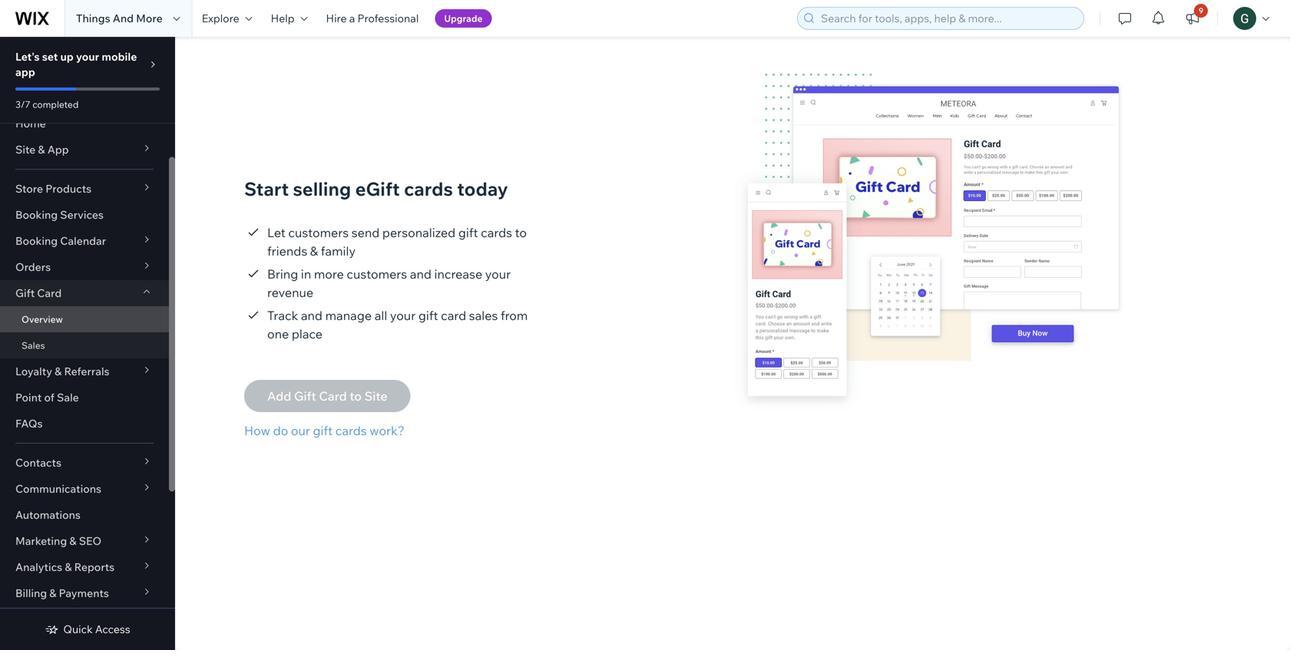 Task type: locate. For each thing, give the bounding box(es) containing it.
0 vertical spatial gift
[[458, 225, 478, 240]]

faqs link
[[0, 411, 169, 437]]

& left reports
[[65, 561, 72, 574]]

sales
[[22, 340, 45, 351]]

& for payments
[[49, 587, 56, 600]]

billing & payments
[[15, 587, 109, 600]]

booking for booking services
[[15, 208, 58, 222]]

& right loyalty
[[55, 365, 62, 378]]

faqs
[[15, 417, 43, 430]]

booking inside popup button
[[15, 234, 58, 248]]

&
[[38, 143, 45, 156], [310, 243, 318, 259], [55, 365, 62, 378], [69, 535, 76, 548], [65, 561, 72, 574], [49, 587, 56, 600]]

upgrade button
[[435, 9, 492, 28]]

your right increase
[[485, 267, 511, 282]]

0 vertical spatial your
[[76, 50, 99, 63]]

customers up family
[[288, 225, 349, 240]]

sales link
[[0, 333, 169, 359]]

1 horizontal spatial and
[[410, 267, 432, 282]]

1 horizontal spatial gift
[[418, 308, 438, 323]]

payments
[[59, 587, 109, 600]]

friends
[[267, 243, 307, 259]]

site
[[15, 143, 36, 156]]

mobile
[[102, 50, 137, 63]]

2 vertical spatial gift
[[313, 423, 333, 439]]

let's set up your mobile app
[[15, 50, 137, 79]]

1 horizontal spatial cards
[[404, 177, 453, 200]]

& left family
[[310, 243, 318, 259]]

2 booking from the top
[[15, 234, 58, 248]]

set
[[42, 50, 58, 63]]

in
[[301, 267, 311, 282]]

2 horizontal spatial gift
[[458, 225, 478, 240]]

booking up orders
[[15, 234, 58, 248]]

contacts button
[[0, 450, 169, 476]]

app
[[15, 65, 35, 79]]

0 horizontal spatial and
[[301, 308, 323, 323]]

selling
[[293, 177, 351, 200]]

site & app button
[[0, 137, 169, 163]]

more
[[136, 12, 163, 25]]

cards up personalized on the left of page
[[404, 177, 453, 200]]

booking down store
[[15, 208, 58, 222]]

referrals
[[64, 365, 110, 378]]

2 vertical spatial cards
[[335, 423, 367, 439]]

and left increase
[[410, 267, 432, 282]]

and
[[410, 267, 432, 282], [301, 308, 323, 323]]

card
[[37, 286, 62, 300]]

2 vertical spatial your
[[390, 308, 416, 323]]

1 vertical spatial and
[[301, 308, 323, 323]]

your right the 'up'
[[76, 50, 99, 63]]

1 booking from the top
[[15, 208, 58, 222]]

communications button
[[0, 476, 169, 502]]

things
[[76, 12, 110, 25]]

booking calendar
[[15, 234, 106, 248]]

site & app
[[15, 143, 69, 156]]

of
[[44, 391, 54, 404]]

gift left card
[[418, 308, 438, 323]]

store products button
[[0, 176, 169, 202]]

let customers send personalized gift cards to friends & family bring in more customers and increase your revenue track and manage all your gift card sales from one place
[[267, 225, 528, 342]]

booking calendar button
[[0, 228, 169, 254]]

sale
[[57, 391, 79, 404]]

how do our gift cards work?
[[244, 423, 405, 439]]

all
[[375, 308, 387, 323]]

9 button
[[1176, 0, 1210, 37]]

analytics
[[15, 561, 62, 574]]

communications
[[15, 482, 101, 496]]

customers
[[288, 225, 349, 240], [347, 267, 407, 282]]

& left seo
[[69, 535, 76, 548]]

hire a professional
[[326, 12, 419, 25]]

booking
[[15, 208, 58, 222], [15, 234, 58, 248]]

contacts
[[15, 456, 61, 470]]

1 vertical spatial booking
[[15, 234, 58, 248]]

marketing & seo
[[15, 535, 101, 548]]

point
[[15, 391, 42, 404]]

& for referrals
[[55, 365, 62, 378]]

0 horizontal spatial your
[[76, 50, 99, 63]]

help button
[[262, 0, 317, 37]]

& inside dropdown button
[[49, 587, 56, 600]]

gift up increase
[[458, 225, 478, 240]]

track
[[267, 308, 298, 323]]

explore
[[202, 12, 239, 25]]

cards inside button
[[335, 423, 367, 439]]

reports
[[74, 561, 115, 574]]

0 horizontal spatial gift
[[313, 423, 333, 439]]

0 vertical spatial booking
[[15, 208, 58, 222]]

and
[[113, 12, 134, 25]]

calendar
[[60, 234, 106, 248]]

your right all
[[390, 308, 416, 323]]

gift
[[15, 286, 35, 300]]

cards left to
[[481, 225, 512, 240]]

0 vertical spatial and
[[410, 267, 432, 282]]

orders button
[[0, 254, 169, 280]]

a
[[349, 12, 355, 25]]

customers up all
[[347, 267, 407, 282]]

0 horizontal spatial cards
[[335, 423, 367, 439]]

personalized
[[382, 225, 456, 240]]

overview link
[[0, 306, 169, 333]]

booking services link
[[0, 202, 169, 228]]

& right billing
[[49, 587, 56, 600]]

analytics & reports
[[15, 561, 115, 574]]

cards left work?
[[335, 423, 367, 439]]

today
[[457, 177, 508, 200]]

0 vertical spatial cards
[[404, 177, 453, 200]]

& right site at the top
[[38, 143, 45, 156]]

2 horizontal spatial your
[[485, 267, 511, 282]]

hire
[[326, 12, 347, 25]]

1 vertical spatial cards
[[481, 225, 512, 240]]

store
[[15, 182, 43, 195]]

0 vertical spatial customers
[[288, 225, 349, 240]]

home link
[[0, 111, 169, 137]]

gift right the our
[[313, 423, 333, 439]]

cards
[[404, 177, 453, 200], [481, 225, 512, 240], [335, 423, 367, 439]]

and up place
[[301, 308, 323, 323]]

1 vertical spatial your
[[485, 267, 511, 282]]

loyalty & referrals
[[15, 365, 110, 378]]

1 horizontal spatial your
[[390, 308, 416, 323]]

& for reports
[[65, 561, 72, 574]]

2 horizontal spatial cards
[[481, 225, 512, 240]]

marketing & seo button
[[0, 528, 169, 555]]



Task type: vqa. For each thing, say whether or not it's contained in the screenshot.
& corresponding to SEO
yes



Task type: describe. For each thing, give the bounding box(es) containing it.
completed
[[32, 99, 79, 110]]

& inside let customers send personalized gift cards to friends & family bring in more customers and increase your revenue track and manage all your gift card sales from one place
[[310, 243, 318, 259]]

marketing
[[15, 535, 67, 548]]

point of sale link
[[0, 385, 169, 411]]

products
[[45, 182, 92, 195]]

point of sale
[[15, 391, 79, 404]]

3/7
[[15, 99, 30, 110]]

3/7 completed
[[15, 99, 79, 110]]

cards inside let customers send personalized gift cards to friends & family bring in more customers and increase your revenue track and manage all your gift card sales from one place
[[481, 225, 512, 240]]

automations
[[15, 508, 81, 522]]

9
[[1199, 6, 1204, 15]]

hire a professional link
[[317, 0, 428, 37]]

services
[[60, 208, 104, 222]]

store products
[[15, 182, 92, 195]]

gift card button
[[0, 280, 169, 306]]

billing
[[15, 587, 47, 600]]

increase
[[434, 267, 482, 282]]

booking services
[[15, 208, 104, 222]]

upgrade
[[444, 13, 483, 24]]

loyalty & referrals button
[[0, 359, 169, 385]]

start selling egift cards today
[[244, 177, 508, 200]]

& for app
[[38, 143, 45, 156]]

how
[[244, 423, 270, 439]]

how do our gift cards work? button
[[244, 422, 411, 440]]

send
[[352, 225, 380, 240]]

your inside let's set up your mobile app
[[76, 50, 99, 63]]

app
[[47, 143, 69, 156]]

gift inside button
[[313, 423, 333, 439]]

sales
[[469, 308, 498, 323]]

quick access
[[63, 623, 130, 636]]

professional
[[358, 12, 419, 25]]

place
[[292, 326, 323, 342]]

family
[[321, 243, 356, 259]]

booking for booking calendar
[[15, 234, 58, 248]]

start
[[244, 177, 289, 200]]

let's
[[15, 50, 40, 63]]

card
[[441, 308, 466, 323]]

one
[[267, 326, 289, 342]]

access
[[95, 623, 130, 636]]

let
[[267, 225, 286, 240]]

& for seo
[[69, 535, 76, 548]]

up
[[60, 50, 74, 63]]

do
[[273, 423, 288, 439]]

billing & payments button
[[0, 581, 169, 607]]

bring
[[267, 267, 298, 282]]

Search for tools, apps, help & more... field
[[816, 8, 1079, 29]]

orders
[[15, 260, 51, 274]]

work?
[[370, 423, 405, 439]]

from
[[501, 308, 528, 323]]

our
[[291, 423, 310, 439]]

to
[[515, 225, 527, 240]]

automations link
[[0, 502, 169, 528]]

revenue
[[267, 285, 313, 300]]

loyalty
[[15, 365, 52, 378]]

home
[[15, 117, 46, 130]]

sidebar element
[[0, 37, 175, 651]]

quick access button
[[45, 623, 130, 637]]

1 vertical spatial gift
[[418, 308, 438, 323]]

analytics & reports button
[[0, 555, 169, 581]]

gift card
[[15, 286, 62, 300]]

more
[[314, 267, 344, 282]]

overview
[[22, 314, 63, 325]]

1 vertical spatial customers
[[347, 267, 407, 282]]

manage
[[325, 308, 372, 323]]

quick
[[63, 623, 93, 636]]

egift
[[355, 177, 400, 200]]

help
[[271, 12, 295, 25]]



